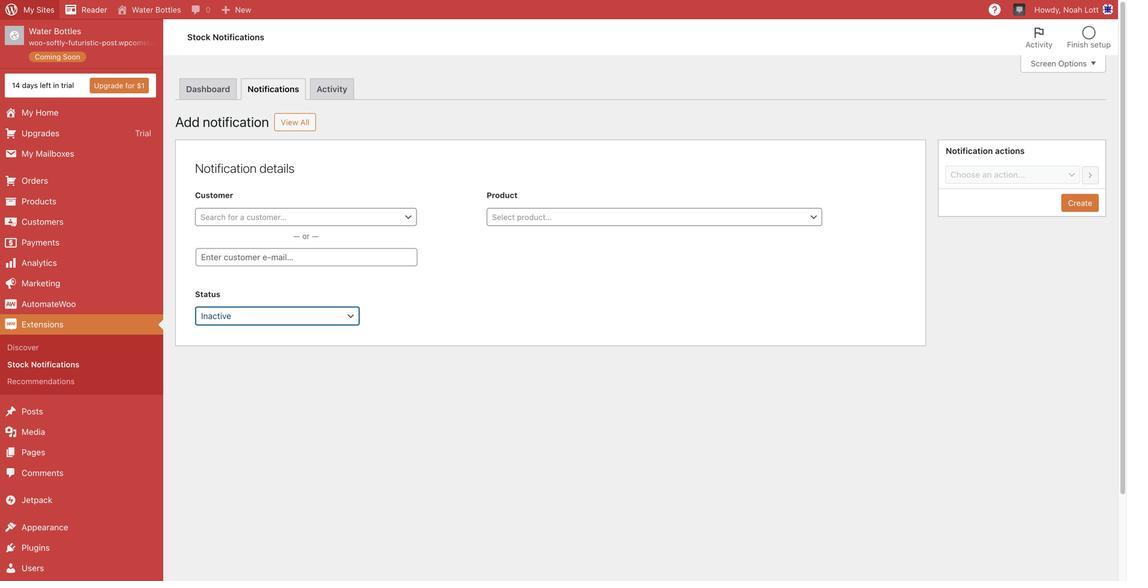 Task type: describe. For each thing, give the bounding box(es) containing it.
howdy, noah lott
[[1035, 5, 1100, 14]]

for for search
[[228, 213, 238, 222]]

screen
[[1032, 59, 1057, 68]]

toolbar navigation
[[0, 0, 1119, 22]]

select product…
[[492, 213, 552, 222]]

new
[[235, 5, 251, 14]]

Select product… field
[[487, 208, 823, 226]]

customers link
[[0, 212, 163, 232]]

woo-
[[29, 39, 46, 47]]

posts
[[22, 407, 43, 416]]

select
[[492, 213, 515, 222]]

customer…
[[247, 213, 287, 222]]

days
[[22, 81, 38, 90]]

view all
[[281, 118, 310, 127]]

payments
[[22, 237, 60, 247]]

upgrade for $1 button
[[90, 78, 149, 93]]

notification for notification actions
[[947, 146, 994, 156]]

tab list containing activity
[[1019, 19, 1119, 55]]

14 days left in trial
[[12, 81, 74, 90]]

water for water bottles
[[132, 5, 153, 14]]

upgrades
[[22, 128, 60, 138]]

$1
[[137, 81, 145, 90]]

notification actions
[[947, 146, 1026, 156]]

notifications link
[[241, 78, 306, 100]]

users
[[22, 563, 44, 573]]

dashboard link
[[180, 78, 237, 99]]

status
[[195, 290, 221, 299]]

for for upgrade
[[125, 81, 135, 90]]

activity link
[[310, 78, 354, 99]]

howdy,
[[1035, 5, 1062, 14]]

water bottles link
[[112, 0, 186, 19]]

trial
[[61, 81, 74, 90]]

notifications inside main menu navigation
[[31, 360, 80, 369]]

marketing link
[[0, 273, 163, 294]]

orders link
[[0, 171, 163, 191]]

stock inside stock notifications link
[[7, 360, 29, 369]]

mailboxes
[[36, 149, 74, 159]]

products link
[[0, 191, 163, 212]]

add notification
[[175, 114, 269, 130]]

0 vertical spatial stock notifications
[[187, 32, 264, 42]]

my home
[[22, 108, 59, 117]]

0 link
[[186, 0, 215, 19]]

upgrade
[[94, 81, 123, 90]]

media
[[22, 427, 45, 437]]

actions
[[996, 146, 1026, 156]]

0
[[206, 5, 211, 14]]

left
[[40, 81, 51, 90]]

comments
[[22, 468, 64, 478]]

my for my mailboxes
[[22, 149, 33, 159]]

product…
[[517, 213, 552, 222]]

media link
[[0, 422, 163, 442]]

softly-
[[46, 39, 68, 47]]

reader link
[[59, 0, 112, 19]]

add
[[175, 114, 200, 130]]

Search for a customer… text field
[[196, 209, 417, 226]]

all
[[301, 118, 310, 127]]

stock notifications inside main menu navigation
[[7, 360, 80, 369]]

dashboard
[[186, 84, 230, 94]]

0 vertical spatial stock
[[187, 32, 211, 42]]

water bottles
[[132, 5, 181, 14]]

appearance link
[[0, 517, 163, 538]]

automatewoo
[[22, 299, 76, 309]]

Search for a customer… field
[[195, 208, 417, 226]]

search for a customer…
[[201, 213, 287, 222]]

jetpack link
[[0, 490, 163, 511]]

activity button
[[1019, 19, 1061, 55]]

details
[[260, 161, 295, 176]]

appearance
[[22, 522, 68, 532]]



Task type: locate. For each thing, give the bounding box(es) containing it.
posts link
[[0, 401, 163, 422]]

Select product… text field
[[488, 209, 822, 226]]

0 horizontal spatial water
[[29, 26, 52, 36]]

create
[[1069, 198, 1093, 208]]

1 vertical spatial stock notifications
[[7, 360, 80, 369]]

sites
[[37, 5, 55, 14]]

notification up customer
[[195, 161, 257, 176]]

notification
[[947, 146, 994, 156], [195, 161, 257, 176]]

for inside button
[[125, 81, 135, 90]]

trial
[[135, 128, 151, 138]]

activity inside button
[[1026, 40, 1053, 49]]

my sites link
[[0, 0, 59, 19]]

stock notifications link
[[0, 356, 163, 373]]

1 vertical spatial activity
[[317, 84, 348, 94]]

bottles for water bottles woo-softly-futuristic-post.wpcomstaging.com coming soon
[[54, 26, 81, 36]]

1 horizontal spatial bottles
[[156, 5, 181, 14]]

1 horizontal spatial stock notifications
[[187, 32, 264, 42]]

in
[[53, 81, 59, 90]]

notification image
[[1015, 4, 1025, 14]]

— or —
[[294, 232, 319, 241]]

14
[[12, 81, 20, 90]]

options
[[1059, 59, 1088, 68]]

water inside water bottles woo-softly-futuristic-post.wpcomstaging.com coming soon
[[29, 26, 52, 36]]

notifications up recommendations
[[31, 360, 80, 369]]

screen options
[[1032, 59, 1088, 68]]

water up woo-
[[29, 26, 52, 36]]

stock notifications
[[187, 32, 264, 42], [7, 360, 80, 369]]

view all link
[[274, 113, 316, 131]]

pages
[[22, 448, 45, 457]]

my inside toolbar navigation
[[23, 5, 34, 14]]

0 horizontal spatial notification
[[195, 161, 257, 176]]

my down upgrades
[[22, 149, 33, 159]]

2 vertical spatial notifications
[[31, 360, 80, 369]]

recommendations
[[7, 377, 75, 386]]

bottles left 0 link
[[156, 5, 181, 14]]

my left home
[[22, 108, 33, 117]]

0 vertical spatial my
[[23, 5, 34, 14]]

bottles for water bottles
[[156, 5, 181, 14]]

analytics
[[22, 258, 57, 268]]

stock
[[187, 32, 211, 42], [7, 360, 29, 369]]

for inside text box
[[228, 213, 238, 222]]

plugins
[[22, 543, 50, 553]]

1 vertical spatial for
[[228, 213, 238, 222]]

notifications down new link at the top left of the page
[[213, 32, 264, 42]]

view
[[281, 118, 298, 127]]

bottles inside water bottles link
[[156, 5, 181, 14]]

extensions
[[22, 320, 64, 329]]

stock down 0 link
[[187, 32, 211, 42]]

product
[[487, 191, 518, 200]]

products
[[22, 196, 57, 206]]

orders
[[22, 176, 48, 186]]

payments link
[[0, 232, 163, 253]]

a
[[240, 213, 245, 222]]

setup
[[1091, 40, 1112, 49]]

for
[[125, 81, 135, 90], [228, 213, 238, 222]]

extensions link
[[0, 314, 163, 335]]

plugins link
[[0, 538, 163, 558]]

automatewoo link
[[0, 294, 163, 314]]

marketing
[[22, 278, 60, 288]]

0 vertical spatial notification
[[947, 146, 994, 156]]

jetpack
[[22, 495, 52, 505]]

0 vertical spatial bottles
[[156, 5, 181, 14]]

bottles up softly-
[[54, 26, 81, 36]]

my sites
[[23, 5, 55, 14]]

my left sites
[[23, 5, 34, 14]]

1 vertical spatial stock
[[7, 360, 29, 369]]

my for my home
[[22, 108, 33, 117]]

1 horizontal spatial notification
[[947, 146, 994, 156]]

search
[[201, 213, 226, 222]]

tab list
[[1019, 19, 1119, 55]]

my for my sites
[[23, 5, 34, 14]]

notification
[[203, 114, 269, 130]]

0 horizontal spatial for
[[125, 81, 135, 90]]

main menu navigation
[[0, 19, 185, 581]]

stock notifications down new link at the top left of the page
[[187, 32, 264, 42]]

soon
[[63, 53, 80, 61]]

1 vertical spatial notifications
[[248, 84, 299, 94]]

water up the post.wpcomstaging.com
[[132, 5, 153, 14]]

1 horizontal spatial for
[[228, 213, 238, 222]]

for left a
[[228, 213, 238, 222]]

discover
[[7, 343, 39, 352]]

Enter customer e-mail… text field
[[196, 248, 418, 266]]

notification details
[[195, 161, 295, 176]]

notification for notification details
[[195, 161, 257, 176]]

0 horizontal spatial stock notifications
[[7, 360, 80, 369]]

pages link
[[0, 442, 163, 463]]

create button
[[1062, 194, 1100, 212]]

reader
[[82, 5, 107, 14]]

post.wpcomstaging.com
[[102, 39, 185, 47]]

my mailboxes link
[[0, 144, 163, 164]]

0 vertical spatial for
[[125, 81, 135, 90]]

notifications
[[213, 32, 264, 42], [248, 84, 299, 94], [31, 360, 80, 369]]

0 vertical spatial water
[[132, 5, 153, 14]]

notifications up view
[[248, 84, 299, 94]]

for left $1
[[125, 81, 135, 90]]

home
[[36, 108, 59, 117]]

1 vertical spatial water
[[29, 26, 52, 36]]

stock notifications up recommendations
[[7, 360, 80, 369]]

discover link
[[0, 339, 163, 356]]

0 horizontal spatial activity
[[317, 84, 348, 94]]

0 horizontal spatial stock
[[7, 360, 29, 369]]

finish setup
[[1068, 40, 1112, 49]]

water for water bottles woo-softly-futuristic-post.wpcomstaging.com coming soon
[[29, 26, 52, 36]]

stock down discover
[[7, 360, 29, 369]]

futuristic-
[[68, 39, 102, 47]]

0 vertical spatial notifications
[[213, 32, 264, 42]]

0 horizontal spatial bottles
[[54, 26, 81, 36]]

new link
[[215, 0, 256, 19]]

1 vertical spatial notification
[[195, 161, 257, 176]]

my home link
[[0, 102, 163, 123]]

my
[[23, 5, 34, 14], [22, 108, 33, 117], [22, 149, 33, 159]]

notification left actions
[[947, 146, 994, 156]]

analytics link
[[0, 253, 163, 273]]

noah
[[1064, 5, 1083, 14]]

lott
[[1085, 5, 1100, 14]]

recommendations link
[[0, 373, 163, 390]]

2 vertical spatial my
[[22, 149, 33, 159]]

screen options button
[[1021, 55, 1107, 73]]

comments link
[[0, 463, 163, 484]]

1 horizontal spatial activity
[[1026, 40, 1053, 49]]

1 vertical spatial bottles
[[54, 26, 81, 36]]

finish setup button
[[1061, 19, 1119, 55]]

my mailboxes
[[22, 149, 74, 159]]

users link
[[0, 558, 163, 579]]

coming
[[35, 53, 61, 61]]

upgrade for $1
[[94, 81, 145, 90]]

bottles inside water bottles woo-softly-futuristic-post.wpcomstaging.com coming soon
[[54, 26, 81, 36]]

water bottles woo-softly-futuristic-post.wpcomstaging.com coming soon
[[29, 26, 185, 61]]

1 horizontal spatial water
[[132, 5, 153, 14]]

1 horizontal spatial stock
[[187, 32, 211, 42]]

customer
[[195, 191, 233, 200]]

1 vertical spatial my
[[22, 108, 33, 117]]

water inside toolbar navigation
[[132, 5, 153, 14]]

0 vertical spatial activity
[[1026, 40, 1053, 49]]



Task type: vqa. For each thing, say whether or not it's contained in the screenshot.
Finish Setup Button
yes



